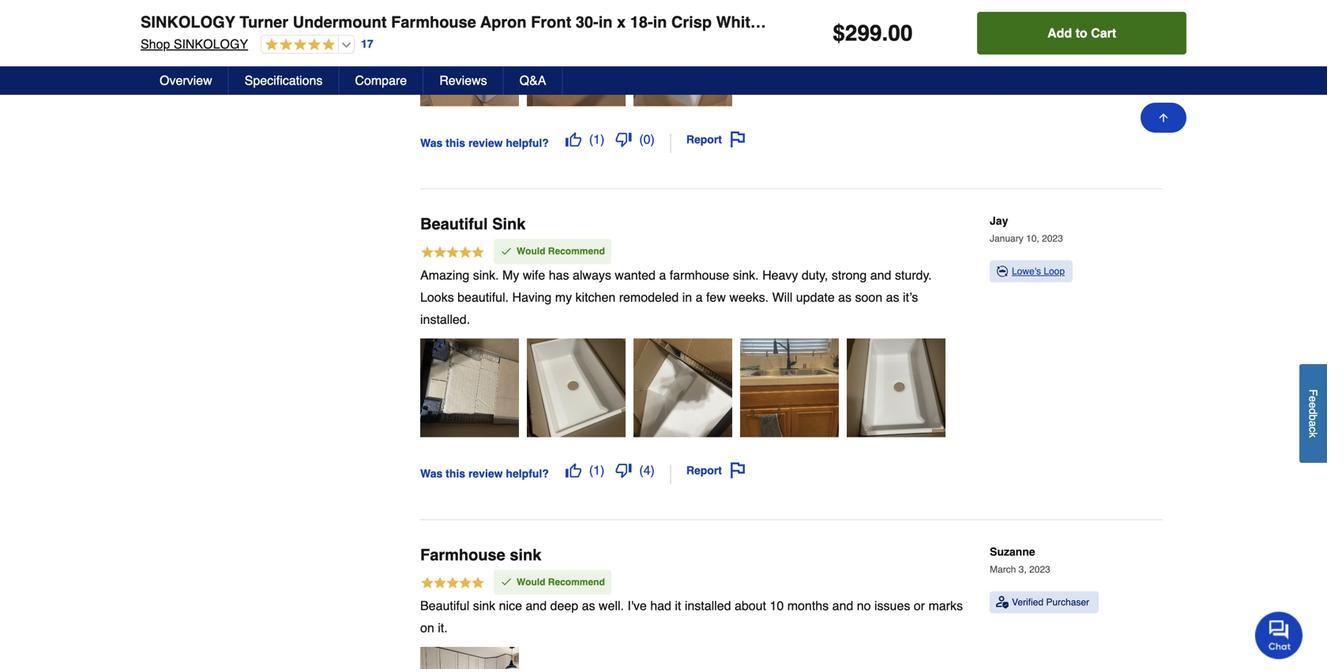 Task type: describe. For each thing, give the bounding box(es) containing it.
my
[[503, 268, 520, 282]]

verified purchaser
[[1012, 597, 1090, 608]]

1 horizontal spatial as
[[839, 290, 852, 305]]

thumb up image for ( 4 )
[[566, 463, 582, 478]]

update
[[797, 290, 835, 305]]

https://photos us.bazaarvoice.com/photo/2/cghvdg86bg93zxm/b58bcf26 0903 500c ab1c 5eb2daf2b549 image
[[634, 339, 733, 437]]

2 e from the top
[[1308, 402, 1320, 409]]

0 vertical spatial sinkology
[[141, 13, 235, 31]]

single
[[828, 13, 876, 31]]

reviews
[[440, 73, 487, 88]]

0 horizontal spatial and
[[526, 599, 547, 613]]

it
[[675, 599, 682, 613]]

helpful? for ( 0 )
[[506, 137, 549, 149]]

1 vertical spatial sinkology
[[174, 37, 248, 51]]

https://photos us.bazaarvoice.com/photo/2/cghvdg86bg93zxm/72c039d2 ec21 55fd b903 b94d96c00ddd image
[[847, 339, 946, 437]]

flag image for ( 4 )
[[730, 463, 746, 478]]

turner
[[240, 13, 289, 31]]

to
[[1076, 26, 1088, 40]]

would for beautiful sink
[[517, 246, 546, 257]]

installed.
[[420, 312, 470, 327]]

in inside amazing sink. my wife has always wanted a farmhouse sink. heavy duty, strong and sturdy. looks beautiful. having my kitchen remodeled in a few weeks. will update as soon as it's installed.
[[683, 290, 693, 305]]

amazing sink. my wife has always wanted a farmhouse sink. heavy duty, strong and sturdy. looks beautiful. having my kitchen remodeled in a few weeks. will update as soon as it's installed.
[[420, 268, 932, 327]]

no
[[857, 599, 871, 613]]

weeks.
[[730, 290, 769, 305]]

1 vertical spatial farmhouse
[[420, 546, 506, 564]]

( 1 ) for ( 0 )
[[589, 132, 605, 147]]

this for ( 0 )
[[446, 137, 466, 149]]

beautiful sink
[[420, 215, 526, 233]]

x
[[617, 13, 626, 31]]

would recommend for sink
[[517, 246, 605, 257]]

https://photos us.bazaarvoice.com/photo/2/cghvdg86bg93zxm/555227ea 9348 5de6 8a0a 9a64e2141c83 image
[[634, 8, 733, 106]]

10,
[[1027, 233, 1040, 244]]

well.
[[599, 599, 624, 613]]

compare button
[[339, 66, 424, 95]]

( 1 ) for ( 4 )
[[589, 463, 605, 478]]

shop
[[141, 37, 170, 51]]

thumb down image
[[616, 132, 632, 148]]

( for thumb down icon
[[640, 132, 644, 147]]

and inside amazing sink. my wife has always wanted a farmhouse sink. heavy duty, strong and sturdy. looks beautiful. having my kitchen remodeled in a few weeks. will update as soon as it's installed.
[[871, 268, 892, 282]]

review for ( 4 )
[[469, 468, 503, 480]]

2023 for beautiful sink
[[1043, 233, 1064, 244]]

0 vertical spatial farmhouse
[[391, 13, 476, 31]]

0 horizontal spatial sink
[[492, 215, 526, 233]]

lowes loop icon image
[[997, 265, 1009, 278]]

deep
[[551, 599, 579, 613]]

https://photos us.bazaarvoice.com/photo/2/cghvdg86bg93zxm/797a2870 0f29 599c bbeb dad22ba2e54b image
[[527, 8, 626, 106]]

f e e d b a c k
[[1308, 390, 1320, 438]]

suzanne march 3, 2023
[[990, 546, 1051, 575]]

00
[[889, 21, 913, 46]]

verified purchaser icon image
[[997, 596, 1009, 609]]

soon
[[856, 290, 883, 305]]

nice
[[499, 599, 522, 613]]

verified
[[1012, 597, 1044, 608]]

this for ( 4 )
[[446, 468, 466, 480]]

would recommend for sink
[[517, 577, 605, 588]]

5 stars image for beautiful
[[420, 245, 485, 262]]

heavy
[[763, 268, 799, 282]]

flag image for ( 0 )
[[730, 132, 746, 148]]

jay
[[990, 215, 1009, 227]]

$
[[833, 21, 846, 46]]

white
[[717, 13, 760, 31]]

suzanne
[[990, 546, 1036, 558]]

299
[[846, 21, 882, 46]]

recommend for sink
[[548, 577, 605, 588]]

1 e from the top
[[1308, 396, 1320, 403]]

https://photos us.bazaarvoice.com/photo/2/cghvdg86bg93zxm/20b1fbcc 1af0 5ca5 bd71 04b98ea44647 image
[[420, 647, 519, 669]]

it.
[[438, 621, 448, 636]]

https://photos us.bazaarvoice.com/photo/2/cghvdg86bg93zxm/675764bf 28f4 5cb8 aabe 16d52b27dd24 image
[[420, 339, 519, 437]]

17
[[361, 38, 374, 50]]

( for thumb up icon related to ( 4 )
[[589, 463, 594, 478]]

sink for beautiful
[[473, 599, 496, 613]]

.
[[882, 21, 889, 46]]

sturdy.
[[895, 268, 932, 282]]

3,
[[1019, 564, 1027, 575]]

beautiful sink nice and deep as well. i've had it installed about 10 months and no issues or marks on it.
[[420, 599, 963, 636]]

30-
[[576, 13, 599, 31]]

lowe's
[[1012, 266, 1042, 277]]

loop
[[1044, 266, 1065, 277]]

report button for ( 4 )
[[681, 457, 752, 484]]

add to cart
[[1048, 26, 1117, 40]]

sink for farmhouse
[[510, 546, 542, 564]]

thumb down image
[[616, 463, 632, 478]]

arrow up image
[[1158, 111, 1171, 124]]

about
[[735, 599, 767, 613]]

report for ( 0 )
[[687, 133, 722, 146]]

( for thumb up icon related to ( 0 )
[[589, 132, 594, 147]]

specifications
[[245, 73, 323, 88]]

add to cart button
[[978, 12, 1187, 55]]

recommend for sink
[[548, 246, 605, 257]]

chat invite button image
[[1256, 611, 1304, 660]]

looks
[[420, 290, 454, 305]]

purchaser
[[1047, 597, 1090, 608]]

b
[[1308, 415, 1320, 421]]

cart
[[1092, 26, 1117, 40]]

few
[[707, 290, 726, 305]]

kitchen
[[576, 290, 616, 305]]

was this review helpful? for ( 4 )
[[420, 468, 549, 480]]

installed
[[685, 599, 731, 613]]

was this review helpful? for ( 0 )
[[420, 137, 549, 149]]

https://photos us.bazaarvoice.com/photo/2/cghvdg86bg93zxm/dbd6a3b8 6c5d 595b 92f5 0671014d6ec2 image
[[527, 339, 626, 437]]

f
[[1308, 390, 1320, 396]]

it's
[[903, 290, 919, 305]]

farmhouse
[[670, 268, 730, 282]]

2023 for farmhouse sink
[[1030, 564, 1051, 575]]

beautiful for beautiful sink nice and deep as well. i've had it installed about 10 months and no issues or marks on it.
[[420, 599, 470, 613]]

jay january 10, 2023
[[990, 215, 1064, 244]]

wanted
[[615, 268, 656, 282]]

bowl
[[880, 13, 918, 31]]

my
[[555, 290, 572, 305]]

always
[[573, 268, 612, 282]]

( 4 )
[[640, 463, 655, 478]]

1 horizontal spatial in
[[653, 13, 667, 31]]

checkmark image
[[500, 245, 513, 258]]



Task type: vqa. For each thing, say whether or not it's contained in the screenshot.
bottom STAR
no



Task type: locate. For each thing, give the bounding box(es) containing it.
report button right ( 4 )
[[681, 457, 752, 484]]

1 review from the top
[[469, 137, 503, 149]]

sink left nice
[[473, 599, 496, 613]]

1 vertical spatial ( 1 )
[[589, 463, 605, 478]]

1 vertical spatial helpful?
[[506, 468, 549, 480]]

recommend up deep
[[548, 577, 605, 588]]

1 vertical spatial this
[[446, 468, 466, 480]]

1 vertical spatial would
[[517, 577, 546, 588]]

1 flag image from the top
[[730, 132, 746, 148]]

in left crisp
[[653, 13, 667, 31]]

sink right kitchen
[[984, 13, 1018, 31]]

sink inside beautiful sink nice and deep as well. i've had it installed about 10 months and no issues or marks on it.
[[473, 599, 496, 613]]

5 stars image down farmhouse sink
[[420, 576, 485, 593]]

was for ( 4 )
[[420, 468, 443, 480]]

1 vertical spatial 2023
[[1030, 564, 1051, 575]]

2 vertical spatial 5 stars image
[[420, 576, 485, 593]]

1 recommend from the top
[[548, 246, 605, 257]]

thumb up image
[[566, 132, 582, 148], [566, 463, 582, 478]]

( for thumb down image
[[640, 463, 644, 478]]

) left thumb down icon
[[601, 132, 605, 147]]

1 vertical spatial report button
[[681, 457, 752, 484]]

c
[[1308, 427, 1320, 433]]

flag image
[[730, 132, 746, 148], [730, 463, 746, 478]]

1 sink. from the left
[[473, 268, 499, 282]]

add
[[1048, 26, 1073, 40]]

farmhouse up checkmark image
[[420, 546, 506, 564]]

) left thumb down image
[[601, 463, 605, 478]]

thumb up image left thumb down image
[[566, 463, 582, 478]]

and right nice
[[526, 599, 547, 613]]

1 1 from the top
[[594, 132, 601, 147]]

4
[[644, 463, 651, 478]]

wife
[[523, 268, 546, 282]]

$ 299 . 00
[[833, 21, 913, 46]]

a up remodeled
[[659, 268, 666, 282]]

( right thumb down image
[[640, 463, 644, 478]]

1 horizontal spatial sink.
[[733, 268, 759, 282]]

2 would recommend from the top
[[517, 577, 605, 588]]

crisp
[[672, 13, 712, 31]]

10
[[770, 599, 784, 613]]

1 horizontal spatial and
[[833, 599, 854, 613]]

march
[[990, 564, 1017, 575]]

duty,
[[802, 268, 829, 282]]

e up b
[[1308, 402, 1320, 409]]

( right thumb down icon
[[640, 132, 644, 147]]

0 vertical spatial sink
[[510, 546, 542, 564]]

1 report from the top
[[687, 133, 722, 146]]

2023 right 3, on the bottom of the page
[[1030, 564, 1051, 575]]

5 stars image up specifications
[[262, 38, 335, 53]]

thumb up image left thumb down icon
[[566, 132, 582, 148]]

( left thumb down image
[[589, 463, 594, 478]]

) for thumb up icon related to ( 0 )
[[601, 132, 605, 147]]

as left 'it's'
[[887, 290, 900, 305]]

2 helpful? from the top
[[506, 468, 549, 480]]

2 flag image from the top
[[730, 463, 746, 478]]

1 would recommend from the top
[[517, 246, 605, 257]]

as left well.
[[582, 599, 596, 613]]

( 1 ) left thumb down image
[[589, 463, 605, 478]]

) right thumb down icon
[[651, 132, 655, 147]]

beautiful.
[[458, 290, 509, 305]]

on
[[420, 621, 435, 636]]

1 report button from the top
[[681, 126, 752, 153]]

report button for ( 0 )
[[681, 126, 752, 153]]

i've
[[628, 599, 647, 613]]

2 review from the top
[[469, 468, 503, 480]]

0 vertical spatial was this review helpful?
[[420, 137, 549, 149]]

1 vertical spatial sink
[[492, 215, 526, 233]]

1 vertical spatial 1
[[594, 463, 601, 478]]

0 vertical spatial was
[[420, 137, 443, 149]]

overview
[[160, 73, 212, 88]]

or
[[914, 599, 926, 613]]

helpful?
[[506, 137, 549, 149], [506, 468, 549, 480]]

1 vertical spatial report
[[687, 464, 722, 477]]

review
[[469, 137, 503, 149], [469, 468, 503, 480]]

2 was this review helpful? from the top
[[420, 468, 549, 480]]

0 horizontal spatial as
[[582, 599, 596, 613]]

1 beautiful from the top
[[420, 215, 488, 233]]

in
[[599, 13, 613, 31], [653, 13, 667, 31], [683, 290, 693, 305]]

0 vertical spatial review
[[469, 137, 503, 149]]

amazing
[[420, 268, 470, 282]]

5 stars image up amazing
[[420, 245, 485, 262]]

k
[[1308, 433, 1320, 438]]

q&a button
[[504, 66, 563, 95]]

sinkology up overview button
[[174, 37, 248, 51]]

f e e d b a c k button
[[1300, 364, 1328, 463]]

2 this from the top
[[446, 468, 466, 480]]

2023 inside suzanne march 3, 2023
[[1030, 564, 1051, 575]]

will
[[773, 290, 793, 305]]

) for thumb up icon related to ( 4 )
[[601, 463, 605, 478]]

marks
[[929, 599, 963, 613]]

18-
[[630, 13, 653, 31]]

2 report from the top
[[687, 464, 722, 477]]

d
[[1308, 409, 1320, 415]]

1 for ( 4 )
[[594, 463, 601, 478]]

shop sinkology
[[141, 37, 248, 51]]

report for ( 4 )
[[687, 464, 722, 477]]

) right thumb down image
[[651, 463, 655, 478]]

0 horizontal spatial in
[[599, 13, 613, 31]]

0 vertical spatial ( 1 )
[[589, 132, 605, 147]]

0 vertical spatial flag image
[[730, 132, 746, 148]]

helpful? for ( 4 )
[[506, 468, 549, 480]]

2 recommend from the top
[[548, 577, 605, 588]]

january
[[990, 233, 1024, 244]]

2023
[[1043, 233, 1064, 244], [1030, 564, 1051, 575]]

1 ( 1 ) from the top
[[589, 132, 605, 147]]

farmhouse sink
[[420, 546, 542, 564]]

q&a
[[520, 73, 547, 88]]

0 horizontal spatial sink.
[[473, 268, 499, 282]]

2 would from the top
[[517, 577, 546, 588]]

this
[[446, 137, 466, 149], [446, 468, 466, 480]]

5 stars image for farmhouse
[[420, 576, 485, 593]]

1 was from the top
[[420, 137, 443, 149]]

would right checkmark image
[[517, 577, 546, 588]]

0 vertical spatial 5 stars image
[[262, 38, 335, 53]]

1 vertical spatial was
[[420, 468, 443, 480]]

report button
[[681, 126, 752, 153], [681, 457, 752, 484]]

) for thumb down icon
[[651, 132, 655, 147]]

1 horizontal spatial a
[[696, 290, 703, 305]]

2 horizontal spatial and
[[871, 268, 892, 282]]

0 vertical spatial beautiful
[[420, 215, 488, 233]]

recommend up 'always'
[[548, 246, 605, 257]]

2 was from the top
[[420, 468, 443, 480]]

kitchen
[[922, 13, 980, 31]]

2 beautiful from the top
[[420, 599, 470, 613]]

2023 inside jay january 10, 2023
[[1043, 233, 1064, 244]]

issues
[[875, 599, 911, 613]]

months
[[788, 599, 829, 613]]

1 vertical spatial sink
[[473, 599, 496, 613]]

2 report button from the top
[[681, 457, 752, 484]]

reviews button
[[424, 66, 504, 95]]

a up k
[[1308, 421, 1320, 427]]

thumb up image for ( 0 )
[[566, 132, 582, 148]]

report button right 0
[[681, 126, 752, 153]]

1 left thumb down icon
[[594, 132, 601, 147]]

would
[[517, 246, 546, 257], [517, 577, 546, 588]]

in left x
[[599, 13, 613, 31]]

0 vertical spatial 2023
[[1043, 233, 1064, 244]]

2 thumb up image from the top
[[566, 463, 582, 478]]

0 vertical spatial 1
[[594, 132, 601, 147]]

having
[[513, 290, 552, 305]]

0 vertical spatial recommend
[[548, 246, 605, 257]]

as inside beautiful sink nice and deep as well. i've had it installed about 10 months and no issues or marks on it.
[[582, 599, 596, 613]]

report right 0
[[687, 133, 722, 146]]

1
[[594, 132, 601, 147], [594, 463, 601, 478]]

2023 right the 10,
[[1043, 233, 1064, 244]]

has
[[549, 268, 569, 282]]

e
[[1308, 396, 1320, 403], [1308, 402, 1320, 409]]

sink. up the weeks.
[[733, 268, 759, 282]]

specifications button
[[229, 66, 339, 95]]

0 vertical spatial report
[[687, 133, 722, 146]]

remodeled
[[619, 290, 679, 305]]

2 1 from the top
[[594, 463, 601, 478]]

and up soon
[[871, 268, 892, 282]]

front
[[531, 13, 572, 31]]

0 vertical spatial thumb up image
[[566, 132, 582, 148]]

1 horizontal spatial sink
[[510, 546, 542, 564]]

1 vertical spatial beautiful
[[420, 599, 470, 613]]

0 vertical spatial a
[[659, 268, 666, 282]]

e up d
[[1308, 396, 1320, 403]]

1 vertical spatial flag image
[[730, 463, 746, 478]]

1 vertical spatial review
[[469, 468, 503, 480]]

5 stars image
[[262, 38, 335, 53], [420, 245, 485, 262], [420, 576, 485, 593]]

https://photos us.bazaarvoice.com/photo/2/cghvdg86bg93zxm/9625a614 d4c9 5677 88cd c1d55ea8cf2e image
[[741, 339, 839, 437]]

0
[[644, 132, 651, 147]]

would recommend up deep
[[517, 577, 605, 588]]

sinkology turner undermount farmhouse apron front 30-in x 18-in crisp white fireclay single bowl kitchen sink
[[141, 13, 1018, 31]]

2 horizontal spatial a
[[1308, 421, 1320, 427]]

0 vertical spatial this
[[446, 137, 466, 149]]

as down 'strong'
[[839, 290, 852, 305]]

( 1 ) left thumb down icon
[[589, 132, 605, 147]]

compare
[[355, 73, 407, 88]]

had
[[651, 599, 672, 613]]

lowe's loop
[[1012, 266, 1065, 277]]

1 vertical spatial recommend
[[548, 577, 605, 588]]

beautiful up amazing
[[420, 215, 488, 233]]

0 vertical spatial report button
[[681, 126, 752, 153]]

a left few
[[696, 290, 703, 305]]

beautiful inside beautiful sink nice and deep as well. i've had it installed about 10 months and no issues or marks on it.
[[420, 599, 470, 613]]

0 vertical spatial sink
[[984, 13, 1018, 31]]

fireclay
[[764, 13, 824, 31]]

would recommend
[[517, 246, 605, 257], [517, 577, 605, 588]]

2 horizontal spatial in
[[683, 290, 693, 305]]

sink up checkmark image
[[510, 546, 542, 564]]

a inside button
[[1308, 421, 1320, 427]]

( left thumb down icon
[[589, 132, 594, 147]]

strong
[[832, 268, 867, 282]]

2 vertical spatial a
[[1308, 421, 1320, 427]]

1 for ( 0 )
[[594, 132, 601, 147]]

0 horizontal spatial sink
[[473, 599, 496, 613]]

review for ( 0 )
[[469, 137, 503, 149]]

1 horizontal spatial sink
[[984, 13, 1018, 31]]

would recommend up has
[[517, 246, 605, 257]]

0 vertical spatial would recommend
[[517, 246, 605, 257]]

0 vertical spatial helpful?
[[506, 137, 549, 149]]

0 vertical spatial would
[[517, 246, 546, 257]]

1 vertical spatial a
[[696, 290, 703, 305]]

1 vertical spatial thumb up image
[[566, 463, 582, 478]]

recommend
[[548, 246, 605, 257], [548, 577, 605, 588]]

1 would from the top
[[517, 246, 546, 257]]

1 was this review helpful? from the top
[[420, 137, 549, 149]]

and
[[871, 268, 892, 282], [526, 599, 547, 613], [833, 599, 854, 613]]

2 sink. from the left
[[733, 268, 759, 282]]

sinkology up shop sinkology
[[141, 13, 235, 31]]

1 this from the top
[[446, 137, 466, 149]]

sink up checkmark icon
[[492, 215, 526, 233]]

1 vertical spatial was this review helpful?
[[420, 468, 549, 480]]

sink.
[[473, 268, 499, 282], [733, 268, 759, 282]]

beautiful up it.
[[420, 599, 470, 613]]

and left no
[[833, 599, 854, 613]]

1 thumb up image from the top
[[566, 132, 582, 148]]

would for farmhouse sink
[[517, 577, 546, 588]]

overview button
[[144, 66, 229, 95]]

https://photos us.bazaarvoice.com/photo/2/cghvdg86bg93zxm/9893b968 a5ed 55bc 83b9 a78f8bc72991 image
[[420, 8, 519, 106]]

( 1 )
[[589, 132, 605, 147], [589, 463, 605, 478]]

) for thumb down image
[[651, 463, 655, 478]]

1 vertical spatial 5 stars image
[[420, 245, 485, 262]]

checkmark image
[[500, 576, 513, 588]]

would up wife
[[517, 246, 546, 257]]

2 horizontal spatial as
[[887, 290, 900, 305]]

beautiful for beautiful sink
[[420, 215, 488, 233]]

farmhouse up reviews
[[391, 13, 476, 31]]

sink. up beautiful.
[[473, 268, 499, 282]]

1 helpful? from the top
[[506, 137, 549, 149]]

a
[[659, 268, 666, 282], [696, 290, 703, 305], [1308, 421, 1320, 427]]

in down farmhouse
[[683, 290, 693, 305]]

1 left thumb down image
[[594, 463, 601, 478]]

1 vertical spatial would recommend
[[517, 577, 605, 588]]

2 ( 1 ) from the top
[[589, 463, 605, 478]]

was for ( 0 )
[[420, 137, 443, 149]]

report right ( 4 )
[[687, 464, 722, 477]]

0 horizontal spatial a
[[659, 268, 666, 282]]

undermount
[[293, 13, 387, 31]]



